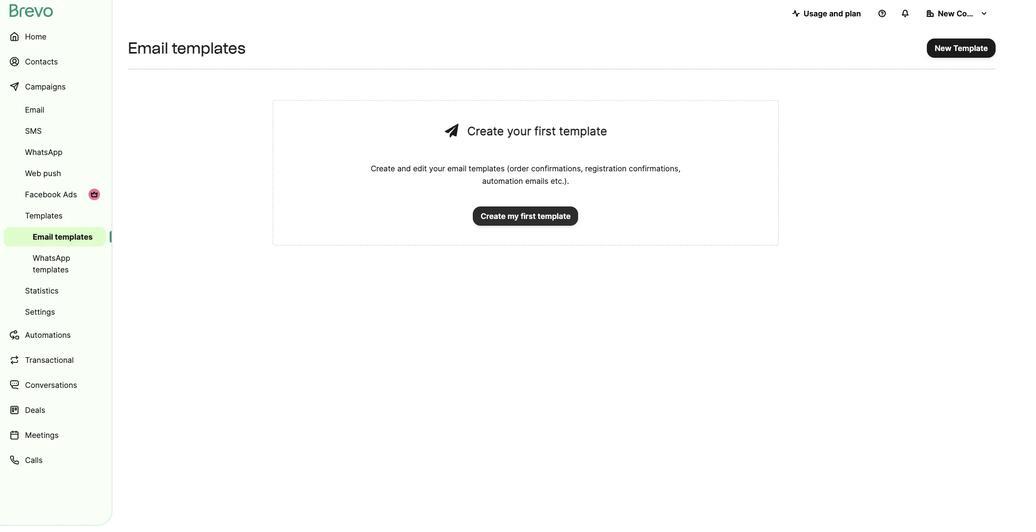 Task type: vqa. For each thing, say whether or not it's contained in the screenshot.
first corresponding to my
yes



Task type: describe. For each thing, give the bounding box(es) containing it.
whatsapp for whatsapp
[[25, 147, 63, 157]]

calls link
[[4, 449, 106, 472]]

statistics
[[25, 286, 59, 296]]

first for your
[[535, 124, 556, 138]]

statistics link
[[4, 281, 106, 300]]

transactional
[[25, 355, 74, 365]]

new template button
[[928, 39, 996, 58]]

automation
[[482, 176, 523, 186]]

whatsapp templates
[[33, 253, 70, 274]]

2 confirmations, from the left
[[629, 164, 681, 173]]

campaigns link
[[4, 75, 106, 98]]

facebook ads link
[[4, 185, 106, 204]]

template for create your first template
[[559, 124, 608, 138]]

new for new template
[[935, 43, 952, 53]]

edit
[[413, 164, 427, 173]]

automations
[[25, 330, 71, 340]]

create for create your first template
[[468, 124, 504, 138]]

whatsapp link
[[4, 142, 106, 162]]

template
[[954, 43, 989, 53]]

contacts
[[25, 57, 58, 66]]

my
[[508, 211, 519, 221]]

meetings
[[25, 430, 59, 440]]

calls
[[25, 455, 43, 465]]

create and edit your email templates (order confirmations, registration confirmations, automation emails etc.).
[[371, 164, 681, 186]]

templates
[[25, 211, 63, 220]]

conversations
[[25, 380, 77, 390]]

web push
[[25, 168, 61, 178]]

new template
[[935, 43, 989, 53]]

new company button
[[919, 4, 996, 23]]

1 horizontal spatial your
[[507, 124, 532, 138]]

conversations link
[[4, 374, 106, 397]]

campaigns
[[25, 82, 66, 91]]

create for create my first template
[[481, 211, 506, 221]]

create my first template
[[481, 211, 571, 221]]

email templates link
[[4, 227, 106, 246]]

and for usage
[[830, 9, 844, 18]]

whatsapp for whatsapp templates
[[33, 253, 70, 263]]

usage and plan
[[804, 9, 862, 18]]

etc.).
[[551, 176, 570, 186]]

new for new company
[[939, 9, 955, 18]]

usage
[[804, 9, 828, 18]]



Task type: locate. For each thing, give the bounding box(es) containing it.
usage and plan button
[[785, 4, 869, 23]]

whatsapp down email templates link
[[33, 253, 70, 263]]

new left company
[[939, 9, 955, 18]]

create inside button
[[481, 211, 506, 221]]

new left template
[[935, 43, 952, 53]]

0 vertical spatial create
[[468, 124, 504, 138]]

create
[[468, 124, 504, 138], [371, 164, 395, 173], [481, 211, 506, 221]]

create for create and edit your email templates (order confirmations, registration confirmations, automation emails etc.).
[[371, 164, 395, 173]]

template for create my first template
[[538, 211, 571, 221]]

and left edit
[[398, 164, 411, 173]]

template down "etc.)."
[[538, 211, 571, 221]]

template inside button
[[538, 211, 571, 221]]

email
[[448, 164, 467, 173]]

whatsapp
[[25, 147, 63, 157], [33, 253, 70, 263]]

first up create and edit your email templates (order confirmations, registration confirmations, automation emails etc.).
[[535, 124, 556, 138]]

1 vertical spatial first
[[521, 211, 536, 221]]

settings link
[[4, 302, 106, 322]]

deals link
[[4, 399, 106, 422]]

company
[[957, 9, 993, 18]]

1 vertical spatial template
[[538, 211, 571, 221]]

1 vertical spatial email
[[25, 105, 44, 115]]

web push link
[[4, 164, 106, 183]]

sms
[[25, 126, 42, 136]]

templates inside create and edit your email templates (order confirmations, registration confirmations, automation emails etc.).
[[469, 164, 505, 173]]

0 horizontal spatial email templates
[[33, 232, 93, 242]]

facebook
[[25, 190, 61, 199]]

and for create
[[398, 164, 411, 173]]

web
[[25, 168, 41, 178]]

1 vertical spatial new
[[935, 43, 952, 53]]

first
[[535, 124, 556, 138], [521, 211, 536, 221]]

2 vertical spatial create
[[481, 211, 506, 221]]

first inside create my first template button
[[521, 211, 536, 221]]

(order
[[507, 164, 529, 173]]

registration
[[586, 164, 627, 173]]

new company
[[939, 9, 993, 18]]

and left plan
[[830, 9, 844, 18]]

transactional link
[[4, 348, 106, 372]]

0 horizontal spatial and
[[398, 164, 411, 173]]

0 vertical spatial your
[[507, 124, 532, 138]]

ads
[[63, 190, 77, 199]]

2 vertical spatial email
[[33, 232, 53, 242]]

templates inside email templates link
[[55, 232, 93, 242]]

0 vertical spatial email
[[128, 39, 168, 57]]

first right "my"
[[521, 211, 536, 221]]

templates link
[[4, 206, 106, 225]]

emails
[[526, 176, 549, 186]]

template up the registration
[[559, 124, 608, 138]]

deals
[[25, 405, 45, 415]]

0 vertical spatial first
[[535, 124, 556, 138]]

home
[[25, 32, 47, 41]]

0 horizontal spatial your
[[429, 164, 445, 173]]

1 vertical spatial create
[[371, 164, 395, 173]]

0 vertical spatial email templates
[[128, 39, 246, 57]]

0 vertical spatial template
[[559, 124, 608, 138]]

confirmations,
[[532, 164, 583, 173], [629, 164, 681, 173]]

1 horizontal spatial confirmations,
[[629, 164, 681, 173]]

whatsapp up web push
[[25, 147, 63, 157]]

0 vertical spatial new
[[939, 9, 955, 18]]

meetings link
[[4, 424, 106, 447]]

your
[[507, 124, 532, 138], [429, 164, 445, 173]]

1 vertical spatial and
[[398, 164, 411, 173]]

new
[[939, 9, 955, 18], [935, 43, 952, 53]]

your right edit
[[429, 164, 445, 173]]

facebook ads
[[25, 190, 77, 199]]

first for my
[[521, 211, 536, 221]]

1 confirmations, from the left
[[532, 164, 583, 173]]

whatsapp templates link
[[4, 248, 106, 279]]

create my first template button
[[473, 206, 579, 226]]

1 vertical spatial your
[[429, 164, 445, 173]]

create your first template
[[468, 124, 608, 138]]

template
[[559, 124, 608, 138], [538, 211, 571, 221]]

templates inside whatsapp templates
[[33, 265, 69, 274]]

email templates
[[128, 39, 246, 57], [33, 232, 93, 242]]

whatsapp inside whatsapp link
[[25, 147, 63, 157]]

0 vertical spatial and
[[830, 9, 844, 18]]

contacts link
[[4, 50, 106, 73]]

email
[[128, 39, 168, 57], [25, 105, 44, 115], [33, 232, 53, 242]]

and
[[830, 9, 844, 18], [398, 164, 411, 173]]

your up (order
[[507, 124, 532, 138]]

0 vertical spatial whatsapp
[[25, 147, 63, 157]]

and inside create and edit your email templates (order confirmations, registration confirmations, automation emails etc.).
[[398, 164, 411, 173]]

whatsapp inside whatsapp templates link
[[33, 253, 70, 263]]

email link
[[4, 100, 106, 119]]

your inside create and edit your email templates (order confirmations, registration confirmations, automation emails etc.).
[[429, 164, 445, 173]]

automations link
[[4, 323, 106, 347]]

settings
[[25, 307, 55, 317]]

templates
[[172, 39, 246, 57], [469, 164, 505, 173], [55, 232, 93, 242], [33, 265, 69, 274]]

0 horizontal spatial confirmations,
[[532, 164, 583, 173]]

and inside button
[[830, 9, 844, 18]]

create inside create and edit your email templates (order confirmations, registration confirmations, automation emails etc.).
[[371, 164, 395, 173]]

1 horizontal spatial and
[[830, 9, 844, 18]]

plan
[[846, 9, 862, 18]]

1 horizontal spatial email templates
[[128, 39, 246, 57]]

1 vertical spatial email templates
[[33, 232, 93, 242]]

1 vertical spatial whatsapp
[[33, 253, 70, 263]]

home link
[[4, 25, 106, 48]]

push
[[43, 168, 61, 178]]

sms link
[[4, 121, 106, 141]]

left___rvooi image
[[90, 191, 98, 198]]



